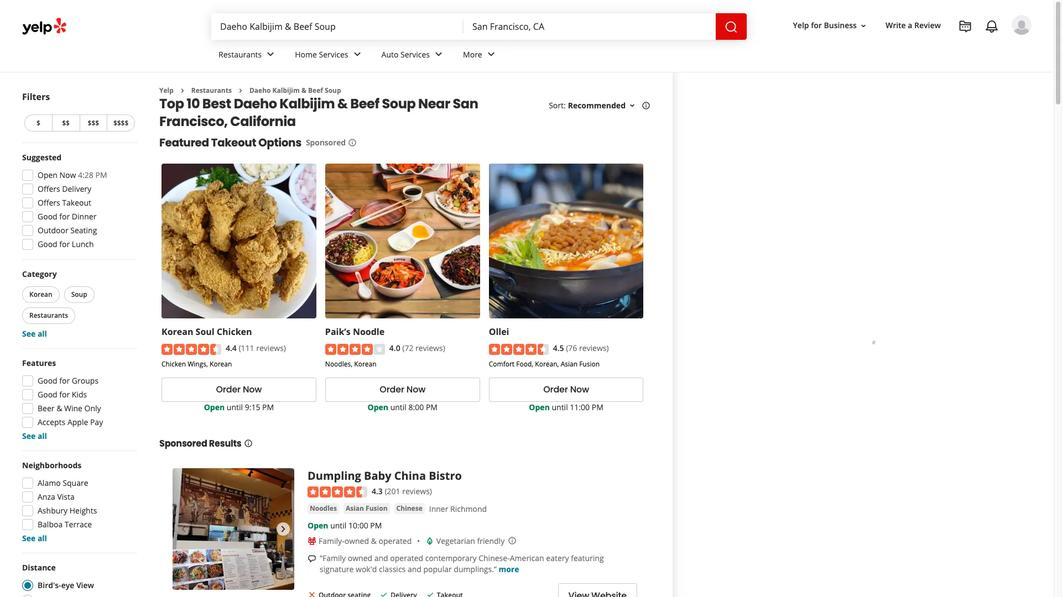 Task type: vqa. For each thing, say whether or not it's contained in the screenshot.
"the"
no



Task type: describe. For each thing, give the bounding box(es) containing it.
$$$ button
[[79, 115, 107, 132]]

owned for family-
[[345, 536, 369, 547]]

open now 4:28 pm
[[38, 170, 107, 180]]

1 vertical spatial restaurants
[[191, 86, 232, 95]]

kalbijim inside top 10 best daeho kalbijim & beef soup near san francisco, california
[[280, 95, 335, 113]]

pm for korean soul chicken
[[262, 402, 274, 413]]

all for good for groups
[[38, 431, 47, 442]]

review
[[915, 20, 942, 31]]

sponsored for sponsored results
[[159, 438, 207, 450]]

korean inside noodles, korean order now
[[354, 360, 377, 369]]

$$$
[[88, 118, 99, 128]]

yelp for yelp for business
[[794, 20, 810, 31]]

bistro
[[429, 469, 462, 484]]

fusion inside asian fusion button
[[366, 504, 388, 514]]

ashbury
[[38, 506, 68, 517]]

11:00
[[570, 402, 590, 413]]

now up 9:15 at the bottom
[[243, 384, 262, 396]]

4:28
[[78, 170, 93, 180]]

$ button
[[24, 115, 52, 132]]

16 speech v2 image
[[308, 555, 317, 564]]

home
[[295, 49, 317, 60]]

16 chevron down v2 image for yelp for business
[[860, 21, 869, 30]]

category
[[22, 269, 57, 280]]

dumpling baby china bistro image
[[173, 469, 295, 591]]

ollei link
[[489, 326, 510, 338]]

dumpling
[[308, 469, 361, 484]]

order inside noodles, korean order now
[[380, 384, 405, 396]]

best
[[203, 95, 231, 113]]

wok'd
[[356, 565, 377, 575]]

recommended
[[568, 100, 626, 111]]

sort:
[[549, 100, 566, 111]]

10:00
[[349, 521, 369, 532]]

offers for offers takeout
[[38, 198, 60, 208]]

soup inside button
[[71, 290, 87, 300]]

yelp link
[[159, 86, 174, 95]]

daeho kalbijim & beef soup link
[[250, 86, 341, 95]]

services for home services
[[319, 49, 349, 60]]

0 horizontal spatial chicken
[[162, 360, 186, 369]]

dumpling baby china bistro
[[308, 469, 462, 484]]

restaurants for 'restaurants' button
[[29, 311, 68, 321]]

9:15
[[245, 402, 260, 413]]

4.5
[[553, 343, 564, 354]]

16 chevron right v2 image
[[178, 86, 187, 95]]

"family
[[320, 554, 346, 564]]

ollei
[[489, 326, 510, 338]]

for for business
[[812, 20, 823, 31]]

noodles, korean order now
[[325, 360, 426, 396]]

business
[[825, 20, 858, 31]]

filters
[[22, 91, 50, 103]]

order now for ollei
[[544, 384, 590, 396]]

open for paik's noodle
[[368, 402, 389, 413]]

wine
[[64, 404, 82, 414]]

featured
[[159, 135, 209, 151]]

until for paik's noodle
[[391, 402, 407, 413]]

16 info v2 image
[[244, 439, 253, 448]]

(76
[[566, 343, 578, 354]]

reviews) for paik's noodle
[[416, 343, 446, 354]]

dumpling baby china bistro link
[[308, 469, 462, 484]]

options
[[259, 135, 302, 151]]

"family owned and operated contemporary chinese-american eatery featuring signature wok'd classics and popular dumplings."
[[320, 554, 604, 575]]

outdoor seating
[[38, 225, 97, 236]]

now inside group
[[60, 170, 76, 180]]

for for dinner
[[59, 211, 70, 222]]

beer
[[38, 404, 55, 414]]

operated for and
[[390, 554, 424, 564]]

soup button
[[64, 287, 95, 303]]

offers for offers delivery
[[38, 184, 60, 194]]

dumplings."
[[454, 565, 497, 575]]

4 star rating image
[[325, 344, 385, 355]]

delivery
[[62, 184, 91, 194]]

beer & wine only
[[38, 404, 101, 414]]

outdoor
[[38, 225, 68, 236]]

paik's noodle
[[325, 326, 385, 338]]

balboa terrace
[[38, 520, 92, 530]]

see for good
[[22, 431, 36, 442]]

seating
[[70, 225, 97, 236]]

comfort food, korean, asian fusion
[[489, 360, 600, 369]]

balboa
[[38, 520, 63, 530]]

classics
[[379, 565, 406, 575]]

none field "near"
[[473, 20, 708, 33]]

korean inside the korean button
[[29, 290, 52, 300]]

yelp for business
[[794, 20, 858, 31]]

good for lunch
[[38, 239, 94, 250]]

24 chevron down v2 image for auto services
[[432, 48, 446, 61]]

open down suggested at left
[[38, 170, 58, 180]]

10
[[187, 95, 200, 113]]

now inside noodles, korean order now
[[407, 384, 426, 396]]

until for ollei
[[552, 402, 568, 413]]

asian inside button
[[346, 504, 364, 514]]

for for lunch
[[59, 239, 70, 250]]

takeout for featured
[[211, 135, 256, 151]]

open for ollei
[[529, 402, 550, 413]]

for for groups
[[59, 376, 70, 386]]

near
[[419, 95, 451, 113]]

services for auto services
[[401, 49, 430, 60]]

san
[[453, 95, 479, 113]]

1 horizontal spatial soup
[[325, 86, 341, 95]]

order for ollei
[[544, 384, 568, 396]]

groups
[[72, 376, 99, 386]]

noodles
[[310, 504, 337, 514]]

bird's-eye view
[[38, 581, 94, 591]]

good for good for kids
[[38, 390, 57, 400]]

lunch
[[72, 239, 94, 250]]

for for kids
[[59, 390, 70, 400]]

1 vertical spatial restaurants link
[[191, 86, 232, 95]]

view
[[76, 581, 94, 591]]

soup inside top 10 best daeho kalbijim & beef soup near san francisco, california
[[382, 95, 416, 113]]

family-owned & operated
[[319, 536, 412, 547]]

yelp for business button
[[789, 16, 873, 36]]

1 horizontal spatial and
[[408, 565, 422, 575]]

open until 10:00 pm
[[308, 521, 382, 532]]

(111
[[239, 343, 254, 354]]

group containing features
[[19, 358, 137, 442]]

chicken wings, korean
[[162, 360, 232, 369]]

now up 11:00
[[571, 384, 590, 396]]

$
[[37, 118, 40, 128]]

1 all from the top
[[38, 329, 47, 339]]

chinese button
[[394, 504, 425, 515]]

0 vertical spatial asian
[[561, 360, 578, 369]]

a
[[909, 20, 913, 31]]

16 chevron down v2 image for recommended
[[628, 101, 637, 110]]

inner richmond
[[429, 504, 487, 515]]

good for good for dinner
[[38, 211, 57, 222]]

daeho right 16 chevron right v2 icon
[[250, 86, 271, 95]]

yelp for yelp link
[[159, 86, 174, 95]]

accepts
[[38, 417, 65, 428]]

16 info v2 image for top 10 best daeho kalbijim & beef soup near san francisco, california
[[642, 101, 651, 110]]

top
[[159, 95, 184, 113]]

wings,
[[188, 360, 208, 369]]

4.0
[[390, 343, 401, 354]]

8:00
[[409, 402, 424, 413]]

4.3 star rating image
[[308, 487, 368, 498]]

daeho kalbijim & beef soup
[[250, 86, 341, 95]]

good for groups
[[38, 376, 99, 386]]

search image
[[725, 20, 739, 34]]

anza vista
[[38, 492, 75, 503]]

& down home
[[302, 86, 307, 95]]

owned for "family
[[348, 554, 373, 564]]



Task type: locate. For each thing, give the bounding box(es) containing it.
owned down 10:00
[[345, 536, 369, 547]]

2 good from the top
[[38, 239, 57, 250]]

fusion down the '4.3'
[[366, 504, 388, 514]]

4.4
[[226, 343, 237, 354]]

none field find
[[220, 20, 455, 33]]

for down offers takeout
[[59, 211, 70, 222]]

eatery
[[547, 554, 569, 564]]

option group
[[19, 563, 137, 598]]

16 chevron down v2 image right business
[[860, 21, 869, 30]]

1 horizontal spatial chicken
[[217, 326, 252, 338]]

option group containing distance
[[19, 563, 137, 598]]

1 vertical spatial see all button
[[22, 431, 47, 442]]

now
[[60, 170, 76, 180], [243, 384, 262, 396], [407, 384, 426, 396], [571, 384, 590, 396]]

1 horizontal spatial beef
[[351, 95, 380, 113]]

kids
[[72, 390, 87, 400]]

yelp
[[794, 20, 810, 31], [159, 86, 174, 95]]

sponsored down top 10 best daeho kalbijim & beef soup near san francisco, california
[[306, 138, 346, 148]]

offers
[[38, 184, 60, 194], [38, 198, 60, 208]]

see up neighborhoods
[[22, 431, 36, 442]]

group containing neighborhoods
[[19, 461, 137, 545]]

1 horizontal spatial yelp
[[794, 20, 810, 31]]

24 chevron down v2 image inside more link
[[485, 48, 498, 61]]

all down balboa on the left of page
[[38, 534, 47, 544]]

beef down 24 chevron down v2 icon
[[351, 95, 380, 113]]

2 services from the left
[[401, 49, 430, 60]]

1 good from the top
[[38, 211, 57, 222]]

None field
[[220, 20, 455, 33], [473, 20, 708, 33]]

features
[[22, 358, 56, 369]]

1 horizontal spatial fusion
[[580, 360, 600, 369]]

0 horizontal spatial and
[[375, 554, 388, 564]]

& inside top 10 best daeho kalbijim & beef soup near san francisco, california
[[338, 95, 348, 113]]

see for alamo
[[22, 534, 36, 544]]

see all button for alamo square
[[22, 534, 47, 544]]

$$ button
[[52, 115, 79, 132]]

16 checkmark v2 image
[[380, 591, 389, 598]]

open up the 16 family owned v2 icon
[[308, 521, 329, 532]]

0 horizontal spatial yelp
[[159, 86, 174, 95]]

0 vertical spatial 16 chevron down v2 image
[[860, 21, 869, 30]]

0 vertical spatial restaurants link
[[210, 40, 286, 72]]

restaurants link
[[210, 40, 286, 72], [191, 86, 232, 95]]

asian
[[561, 360, 578, 369], [346, 504, 364, 514]]

chicken down 4.4 star rating image
[[162, 360, 186, 369]]

1 horizontal spatial 24 chevron down v2 image
[[432, 48, 446, 61]]

ashbury heights
[[38, 506, 97, 517]]

1 offers from the top
[[38, 184, 60, 194]]

bird's-
[[38, 581, 61, 591]]

vegetarian friendly
[[437, 536, 505, 547]]

owned up wok'd
[[348, 554, 373, 564]]

order now up open until 11:00 pm
[[544, 384, 590, 396]]

16 chevron down v2 image inside recommended popup button
[[628, 101, 637, 110]]

operated inside "family owned and operated contemporary chinese-american eatery featuring signature wok'd classics and popular dumplings."
[[390, 554, 424, 564]]

slideshow element
[[173, 469, 295, 591]]

2 see from the top
[[22, 431, 36, 442]]

vegetarian
[[437, 536, 476, 547]]

restaurants inside 'link'
[[219, 49, 262, 60]]

until up family-
[[331, 521, 347, 532]]

order now link down korean,
[[489, 378, 644, 402]]

24 chevron down v2 image left home
[[264, 48, 278, 61]]

pm right '8:00'
[[426, 402, 438, 413]]

pm for ollei
[[592, 402, 604, 413]]

recommended button
[[568, 100, 637, 111]]

0 vertical spatial see all button
[[22, 329, 47, 339]]

good down features
[[38, 376, 57, 386]]

restaurants up 16 chevron right v2 icon
[[219, 49, 262, 60]]

& inside group
[[57, 404, 62, 414]]

1 vertical spatial 16 chevron down v2 image
[[628, 101, 637, 110]]

0 horizontal spatial 16 chevron down v2 image
[[628, 101, 637, 110]]

vista
[[57, 492, 75, 503]]

reviews) for korean soul chicken
[[256, 343, 286, 354]]

restaurants inside button
[[29, 311, 68, 321]]

0 vertical spatial see all
[[22, 329, 47, 339]]

1 order now link from the left
[[162, 378, 317, 402]]

good up outdoor
[[38, 211, 57, 222]]

see all button down 'restaurants' button
[[22, 329, 47, 339]]

0 vertical spatial restaurants
[[219, 49, 262, 60]]

24 chevron down v2 image for more
[[485, 48, 498, 61]]

2 horizontal spatial order now link
[[489, 378, 644, 402]]

reviews) right the (76
[[580, 343, 609, 354]]

see all for good
[[22, 431, 47, 442]]

operated for &
[[379, 536, 412, 547]]

yelp inside button
[[794, 20, 810, 31]]

pm right 9:15 at the bottom
[[262, 402, 274, 413]]

for down 'outdoor seating' on the left of page
[[59, 239, 70, 250]]

1 see all button from the top
[[22, 329, 47, 339]]

4.0 (72 reviews)
[[390, 343, 446, 354]]

eye
[[61, 581, 74, 591]]

2 vertical spatial restaurants
[[29, 311, 68, 321]]

1 vertical spatial yelp
[[159, 86, 174, 95]]

restaurants link left 16 chevron right v2 icon
[[191, 86, 232, 95]]

2 horizontal spatial order
[[544, 384, 568, 396]]

16 vegetarian v2 image
[[426, 538, 435, 546]]

order up open until 11:00 pm
[[544, 384, 568, 396]]

fusion down the 4.5 (76 reviews)
[[580, 360, 600, 369]]

4.4 star rating image
[[162, 344, 221, 355]]

good for kids
[[38, 390, 87, 400]]

24 chevron down v2 image inside auto services link
[[432, 48, 446, 61]]

order now link down (72
[[325, 378, 480, 402]]

all down 'restaurants' button
[[38, 329, 47, 339]]

16 info v2 image down top 10 best daeho kalbijim & beef soup near san francisco, california
[[348, 139, 357, 147]]

none field up home services link on the left of page
[[220, 20, 455, 33]]

anza
[[38, 492, 55, 503]]

24 chevron down v2 image inside restaurants 'link'
[[264, 48, 278, 61]]

0 horizontal spatial soup
[[71, 290, 87, 300]]

chicken
[[217, 326, 252, 338], [162, 360, 186, 369]]

info icon image
[[508, 537, 517, 546], [508, 537, 517, 546]]

takeout down california
[[211, 135, 256, 151]]

open for korean soul chicken
[[204, 402, 225, 413]]

fusion
[[580, 360, 600, 369], [366, 504, 388, 514]]

group containing suggested
[[19, 152, 137, 254]]

1 see all from the top
[[22, 329, 47, 339]]

open down noodles, korean order now
[[368, 402, 389, 413]]

16 info v2 image for featured takeout options
[[348, 139, 357, 147]]

reviews) for ollei
[[580, 343, 609, 354]]

0 horizontal spatial order now
[[216, 384, 262, 396]]

write a review
[[886, 20, 942, 31]]

for up good for kids
[[59, 376, 70, 386]]

asian fusion
[[346, 504, 388, 514]]

16 info v2 image
[[642, 101, 651, 110], [348, 139, 357, 147]]

auto services
[[382, 49, 430, 60]]

see all button down balboa on the left of page
[[22, 534, 47, 544]]

1 horizontal spatial services
[[401, 49, 430, 60]]

see all button down the accepts
[[22, 431, 47, 442]]

& down home services link on the left of page
[[338, 95, 348, 113]]

2 see all button from the top
[[22, 431, 47, 442]]

restaurants down the korean button
[[29, 311, 68, 321]]

good for dinner
[[38, 211, 97, 222]]

kalbijim
[[273, 86, 300, 95], [280, 95, 335, 113]]

open up 'results'
[[204, 402, 225, 413]]

apple
[[67, 417, 88, 428]]

order now link for noodle
[[325, 378, 480, 402]]

1 24 chevron down v2 image from the left
[[264, 48, 278, 61]]

see all down 'restaurants' button
[[22, 329, 47, 339]]

reviews) right (72
[[416, 343, 446, 354]]

noodles button
[[308, 504, 339, 515]]

0 horizontal spatial asian
[[346, 504, 364, 514]]

home services
[[295, 49, 349, 60]]

beef inside top 10 best daeho kalbijim & beef soup near san francisco, california
[[351, 95, 380, 113]]

order up open until 9:15 pm
[[216, 384, 241, 396]]

1 horizontal spatial 16 chevron down v2 image
[[860, 21, 869, 30]]

1 vertical spatial sponsored
[[159, 438, 207, 450]]

3 order now link from the left
[[489, 378, 644, 402]]

pay
[[90, 417, 103, 428]]

signature
[[320, 565, 354, 575]]

2 vertical spatial see all button
[[22, 534, 47, 544]]

korean down category
[[29, 290, 52, 300]]

restaurants for restaurants 'link' to the top
[[219, 49, 262, 60]]

1 horizontal spatial order
[[380, 384, 405, 396]]

baby
[[364, 469, 392, 484]]

4.5 star rating image
[[489, 344, 549, 355]]

3 all from the top
[[38, 534, 47, 544]]

0 horizontal spatial 24 chevron down v2 image
[[264, 48, 278, 61]]

takeout for offers
[[62, 198, 91, 208]]

see all button
[[22, 329, 47, 339], [22, 431, 47, 442], [22, 534, 47, 544]]

and up classics
[[375, 554, 388, 564]]

1 vertical spatial see
[[22, 431, 36, 442]]

open until 8:00 pm
[[368, 402, 438, 413]]

1 horizontal spatial asian
[[561, 360, 578, 369]]

american
[[510, 554, 545, 564]]

16 chevron down v2 image
[[860, 21, 869, 30], [628, 101, 637, 110]]

and right classics
[[408, 565, 422, 575]]

for down good for groups
[[59, 390, 70, 400]]

1 order now from the left
[[216, 384, 262, 396]]

3 order from the left
[[544, 384, 568, 396]]

24 chevron down v2 image
[[264, 48, 278, 61], [432, 48, 446, 61], [485, 48, 498, 61]]

dinner
[[72, 211, 97, 222]]

0 horizontal spatial 16 info v2 image
[[348, 139, 357, 147]]

& up wok'd
[[371, 536, 377, 547]]

asian down the (76
[[561, 360, 578, 369]]

inner
[[429, 504, 449, 515]]

16 info v2 image right recommended popup button
[[642, 101, 651, 110]]

4 good from the top
[[38, 390, 57, 400]]

soup down home services link on the left of page
[[325, 86, 341, 95]]

Find text field
[[220, 20, 455, 33]]

0 vertical spatial see
[[22, 329, 36, 339]]

francisco,
[[159, 113, 228, 131]]

daeho right best
[[234, 95, 277, 113]]

0 vertical spatial and
[[375, 554, 388, 564]]

pm inside group
[[95, 170, 107, 180]]

2 offers from the top
[[38, 198, 60, 208]]

24 chevron down v2 image for restaurants
[[264, 48, 278, 61]]

16 chevron down v2 image right recommended
[[628, 101, 637, 110]]

0 vertical spatial sponsored
[[306, 138, 346, 148]]

0 vertical spatial owned
[[345, 536, 369, 547]]

16 checkmark v2 image
[[426, 591, 435, 598]]

pm right 4:28
[[95, 170, 107, 180]]

sponsored for sponsored
[[306, 138, 346, 148]]

2 horizontal spatial 24 chevron down v2 image
[[485, 48, 498, 61]]

kalbijim up options
[[280, 95, 335, 113]]

1 vertical spatial takeout
[[62, 198, 91, 208]]

order up open until 8:00 pm
[[380, 384, 405, 396]]

0 vertical spatial yelp
[[794, 20, 810, 31]]

1 vertical spatial owned
[[348, 554, 373, 564]]

order now link for soul
[[162, 378, 317, 402]]

0 vertical spatial offers
[[38, 184, 60, 194]]

order
[[216, 384, 241, 396], [380, 384, 405, 396], [544, 384, 568, 396]]

yelp left 16 chevron right v2 image
[[159, 86, 174, 95]]

0 horizontal spatial none field
[[220, 20, 455, 33]]

offers delivery
[[38, 184, 91, 194]]

beef down home services
[[308, 86, 323, 95]]

0 horizontal spatial takeout
[[62, 198, 91, 208]]

1 none field from the left
[[220, 20, 455, 33]]

business categories element
[[210, 40, 1033, 72]]

16 close v2 image
[[308, 591, 317, 598]]

reviews) down china
[[403, 486, 432, 497]]

1 vertical spatial all
[[38, 431, 47, 442]]

reviews) right (111
[[256, 343, 286, 354]]

1 order from the left
[[216, 384, 241, 396]]

see all down the accepts
[[22, 431, 47, 442]]

next image
[[277, 523, 290, 536]]

&
[[302, 86, 307, 95], [338, 95, 348, 113], [57, 404, 62, 414], [371, 536, 377, 547]]

beef
[[308, 86, 323, 95], [351, 95, 380, 113]]

order now for korean soul chicken
[[216, 384, 262, 396]]

2 see all from the top
[[22, 431, 47, 442]]

good up 'beer'
[[38, 390, 57, 400]]

takeout down delivery
[[62, 198, 91, 208]]

daeho
[[250, 86, 271, 95], [234, 95, 277, 113]]

& right 'beer'
[[57, 404, 62, 414]]

see up distance
[[22, 534, 36, 544]]

16 chevron right v2 image
[[236, 86, 245, 95]]

2 order now from the left
[[544, 384, 590, 396]]

2 order now link from the left
[[325, 378, 480, 402]]

until left '8:00'
[[391, 402, 407, 413]]

auto
[[382, 49, 399, 60]]

user actions element
[[785, 14, 1048, 82]]

order now link down (111
[[162, 378, 317, 402]]

0 horizontal spatial fusion
[[366, 504, 388, 514]]

1 vertical spatial and
[[408, 565, 422, 575]]

1 vertical spatial chicken
[[162, 360, 186, 369]]

good for good for lunch
[[38, 239, 57, 250]]

3 good from the top
[[38, 376, 57, 386]]

0 horizontal spatial order
[[216, 384, 241, 396]]

noodles,
[[325, 360, 353, 369]]

all down the accepts
[[38, 431, 47, 442]]

write a review link
[[882, 16, 946, 36]]

for left business
[[812, 20, 823, 31]]

0 horizontal spatial beef
[[308, 86, 323, 95]]

see all down balboa on the left of page
[[22, 534, 47, 544]]

only
[[84, 404, 101, 414]]

until left 11:00
[[552, 402, 568, 413]]

for inside button
[[812, 20, 823, 31]]

neighborhoods
[[22, 461, 82, 471]]

0 vertical spatial fusion
[[580, 360, 600, 369]]

3 24 chevron down v2 image from the left
[[485, 48, 498, 61]]

1 see from the top
[[22, 329, 36, 339]]

1 vertical spatial asian
[[346, 504, 364, 514]]

1 horizontal spatial order now
[[544, 384, 590, 396]]

more link
[[499, 565, 520, 575]]

1 services from the left
[[319, 49, 349, 60]]

paik's
[[325, 326, 351, 338]]

all for alamo square
[[38, 534, 47, 544]]

noodles link
[[308, 504, 339, 515]]

2 horizontal spatial soup
[[382, 95, 416, 113]]

see down 'restaurants' button
[[22, 329, 36, 339]]

2 vertical spatial see
[[22, 534, 36, 544]]

1 vertical spatial see all
[[22, 431, 47, 442]]

soup
[[325, 86, 341, 95], [382, 95, 416, 113], [71, 290, 87, 300]]

top 10 best daeho kalbijim & beef soup near san francisco, california
[[159, 95, 479, 131]]

chinese-
[[479, 554, 510, 564]]

kalbijim up california
[[273, 86, 300, 95]]

1 horizontal spatial takeout
[[211, 135, 256, 151]]

see all for alamo
[[22, 534, 47, 544]]

0 vertical spatial operated
[[379, 536, 412, 547]]

open
[[38, 170, 58, 180], [204, 402, 225, 413], [368, 402, 389, 413], [529, 402, 550, 413], [308, 521, 329, 532]]

restaurants left 16 chevron right v2 icon
[[191, 86, 232, 95]]

terrace
[[65, 520, 92, 530]]

more
[[463, 49, 483, 60]]

3 see from the top
[[22, 534, 36, 544]]

group
[[19, 152, 137, 254], [20, 269, 137, 340], [19, 358, 137, 442], [19, 461, 137, 545]]

soul
[[196, 326, 215, 338]]

1 vertical spatial fusion
[[366, 504, 388, 514]]

0 horizontal spatial sponsored
[[159, 438, 207, 450]]

until for korean soul chicken
[[227, 402, 243, 413]]

soup left near
[[382, 95, 416, 113]]

offers down offers delivery
[[38, 198, 60, 208]]

sponsored left 'results'
[[159, 438, 207, 450]]

0 vertical spatial 16 info v2 image
[[642, 101, 651, 110]]

previous image
[[177, 523, 190, 536]]

None search field
[[211, 13, 750, 40]]

3 see all button from the top
[[22, 534, 47, 544]]

korean button
[[22, 287, 60, 303]]

0 vertical spatial takeout
[[211, 135, 256, 151]]

0 horizontal spatial services
[[319, 49, 349, 60]]

24 chevron down v2 image right more
[[485, 48, 498, 61]]

Near text field
[[473, 20, 708, 33]]

offers up offers takeout
[[38, 184, 60, 194]]

24 chevron down v2 image
[[351, 48, 364, 61]]

services left 24 chevron down v2 icon
[[319, 49, 349, 60]]

2 vertical spatial see all
[[22, 534, 47, 544]]

24 chevron down v2 image right auto services
[[432, 48, 446, 61]]

owned inside "family owned and operated contemporary chinese-american eatery featuring signature wok'd classics and popular dumplings."
[[348, 554, 373, 564]]

2 24 chevron down v2 image from the left
[[432, 48, 446, 61]]

now up '8:00'
[[407, 384, 426, 396]]

see all button for good for groups
[[22, 431, 47, 442]]

good
[[38, 211, 57, 222], [38, 239, 57, 250], [38, 376, 57, 386], [38, 390, 57, 400]]

open left 11:00
[[529, 402, 550, 413]]

pm right 11:00
[[592, 402, 604, 413]]

all
[[38, 329, 47, 339], [38, 431, 47, 442], [38, 534, 47, 544]]

square
[[63, 478, 88, 489]]

good down outdoor
[[38, 239, 57, 250]]

noah l. image
[[1013, 15, 1033, 35]]

16 family owned v2 image
[[308, 538, 317, 546]]

1 horizontal spatial order now link
[[325, 378, 480, 402]]

16 chevron down v2 image inside yelp for business button
[[860, 21, 869, 30]]

korean soul chicken
[[162, 326, 252, 338]]

notifications image
[[986, 20, 999, 33]]

now up offers delivery
[[60, 170, 76, 180]]

order now up open until 9:15 pm
[[216, 384, 262, 396]]

alamo
[[38, 478, 61, 489]]

1 horizontal spatial sponsored
[[306, 138, 346, 148]]

korean up 4.4 star rating image
[[162, 326, 193, 338]]

4.4 (111 reviews)
[[226, 343, 286, 354]]

services right auto on the top of the page
[[401, 49, 430, 60]]

1 horizontal spatial none field
[[473, 20, 708, 33]]

2 order from the left
[[380, 384, 405, 396]]

none field up business categories element
[[473, 20, 708, 33]]

see
[[22, 329, 36, 339], [22, 431, 36, 442], [22, 534, 36, 544]]

1 vertical spatial operated
[[390, 554, 424, 564]]

yelp left business
[[794, 20, 810, 31]]

order for korean soul chicken
[[216, 384, 241, 396]]

0 horizontal spatial order now link
[[162, 378, 317, 402]]

2 vertical spatial all
[[38, 534, 47, 544]]

3 see all from the top
[[22, 534, 47, 544]]

pm right 10:00
[[371, 521, 382, 532]]

projects image
[[959, 20, 973, 33]]

operated
[[379, 536, 412, 547], [390, 554, 424, 564]]

$$$$
[[113, 118, 129, 128]]

daeho inside top 10 best daeho kalbijim & beef soup near san francisco, california
[[234, 95, 277, 113]]

0 vertical spatial chicken
[[217, 326, 252, 338]]

2 none field from the left
[[473, 20, 708, 33]]

until left 9:15 at the bottom
[[227, 402, 243, 413]]

2 all from the top
[[38, 431, 47, 442]]

korean down 4 star rating image
[[354, 360, 377, 369]]

restaurants link up 16 chevron right v2 icon
[[210, 40, 286, 72]]

pm
[[95, 170, 107, 180], [262, 402, 274, 413], [426, 402, 438, 413], [592, 402, 604, 413], [371, 521, 382, 532]]

korean down 4.4
[[210, 360, 232, 369]]

asian up 10:00
[[346, 504, 364, 514]]

1 horizontal spatial 16 info v2 image
[[642, 101, 651, 110]]

pm for paik's noodle
[[426, 402, 438, 413]]

good for good for groups
[[38, 376, 57, 386]]

group containing category
[[20, 269, 137, 340]]

0 vertical spatial all
[[38, 329, 47, 339]]

1 vertical spatial offers
[[38, 198, 60, 208]]

chicken up 4.4
[[217, 326, 252, 338]]

1 vertical spatial 16 info v2 image
[[348, 139, 357, 147]]



